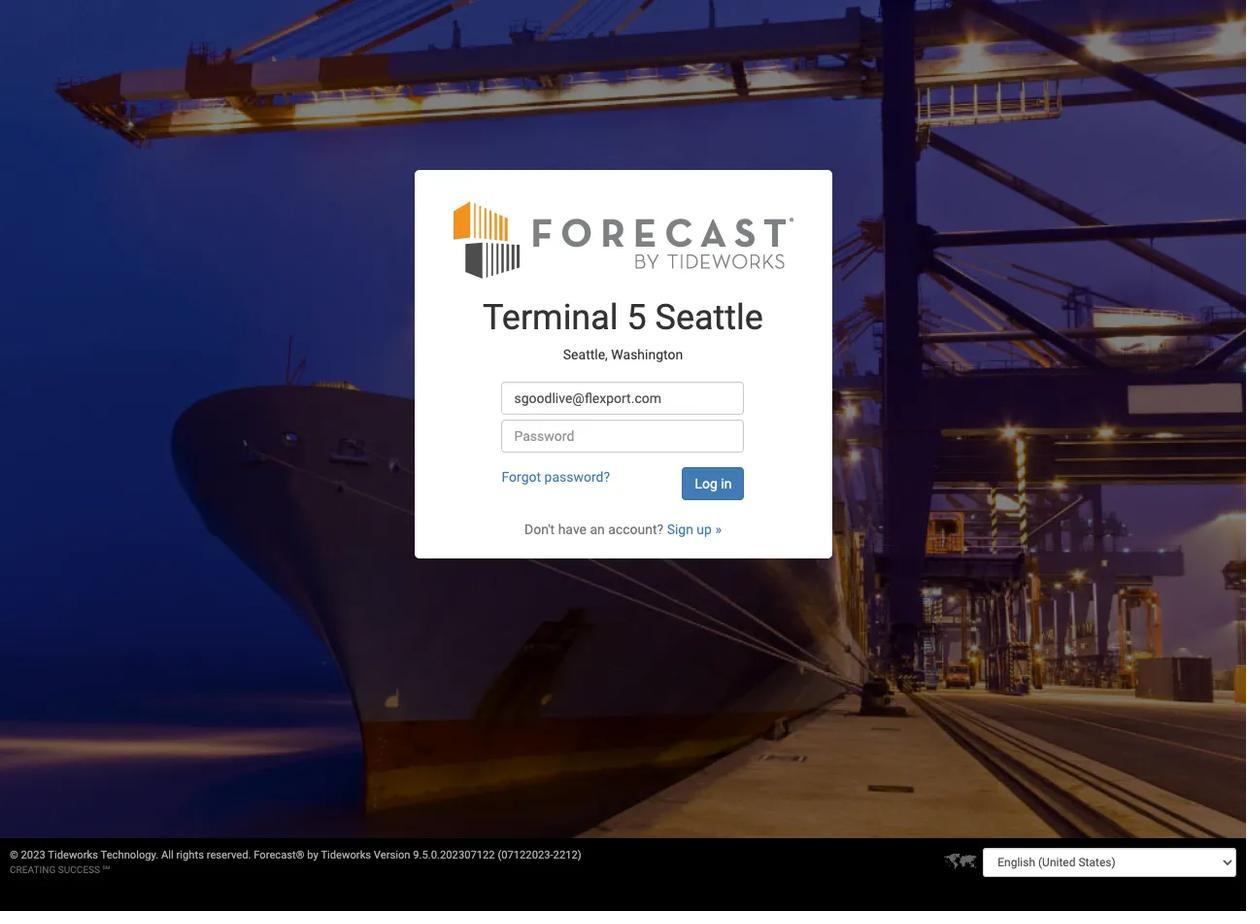 Task type: locate. For each thing, give the bounding box(es) containing it.
terminal
[[483, 298, 619, 338]]

terminal 5 seattle seattle, washington
[[483, 298, 764, 362]]

tideworks up success
[[48, 849, 98, 862]]

(07122023-
[[498, 849, 554, 862]]

seattle,
[[564, 347, 608, 362]]

tideworks
[[48, 849, 98, 862], [321, 849, 371, 862]]

success
[[58, 865, 100, 876]]

creating
[[10, 865, 56, 876]]

account?
[[609, 522, 664, 538]]

log
[[695, 476, 718, 492]]

©
[[10, 849, 18, 862]]

seattle
[[656, 298, 764, 338]]

2023
[[21, 849, 45, 862]]

℠
[[103, 865, 110, 876]]

version
[[374, 849, 411, 862]]

1 horizontal spatial tideworks
[[321, 849, 371, 862]]

forgot password? log in
[[502, 470, 732, 492]]

Password password field
[[502, 420, 745, 453]]

have
[[558, 522, 587, 538]]

washington
[[612, 347, 683, 362]]

log in button
[[683, 468, 745, 501]]

an
[[590, 522, 605, 538]]

0 horizontal spatial tideworks
[[48, 849, 98, 862]]

tideworks right the by
[[321, 849, 371, 862]]

5
[[627, 298, 647, 338]]



Task type: describe. For each thing, give the bounding box(es) containing it.
all
[[161, 849, 174, 862]]

2 tideworks from the left
[[321, 849, 371, 862]]

forgot password? link
[[502, 470, 610, 485]]

sign up » link
[[667, 522, 722, 538]]

1 tideworks from the left
[[48, 849, 98, 862]]

Email or username text field
[[502, 382, 745, 415]]

rights
[[176, 849, 204, 862]]

up
[[697, 522, 712, 538]]

technology.
[[101, 849, 159, 862]]

in
[[721, 476, 732, 492]]

»
[[716, 522, 722, 538]]

2212)
[[554, 849, 582, 862]]

© 2023 tideworks technology. all rights reserved. forecast® by tideworks version 9.5.0.202307122 (07122023-2212) creating success ℠
[[10, 849, 582, 876]]

9.5.0.202307122
[[413, 849, 495, 862]]

forecast®
[[254, 849, 305, 862]]

don't have an account? sign up »
[[525, 522, 722, 538]]

forecast® by tideworks image
[[453, 199, 794, 280]]

reserved.
[[207, 849, 251, 862]]

password?
[[545, 470, 610, 485]]

don't
[[525, 522, 555, 538]]

by
[[307, 849, 319, 862]]

forgot
[[502, 470, 541, 485]]

sign
[[667, 522, 694, 538]]



Task type: vqa. For each thing, say whether or not it's contained in the screenshot.
rights
yes



